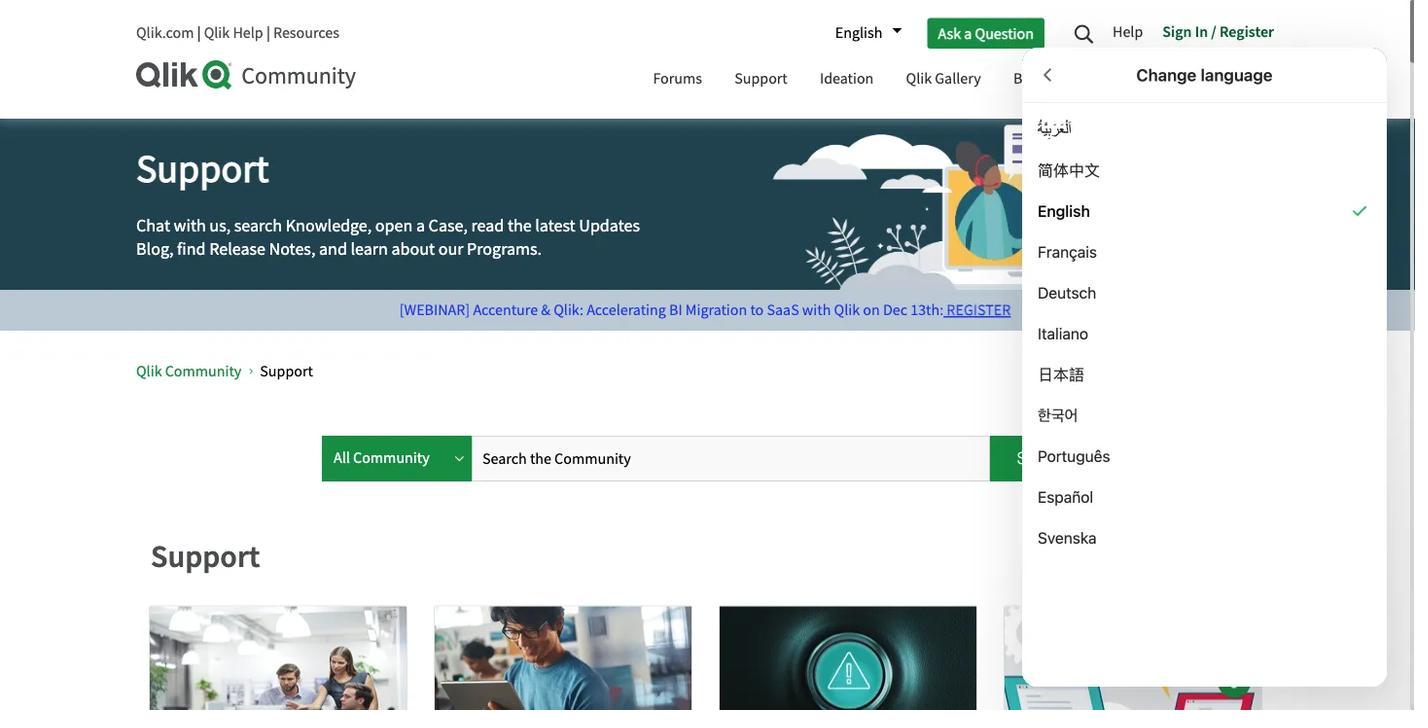 Task type: vqa. For each thing, say whether or not it's contained in the screenshot.
Academic
no



Task type: describe. For each thing, give the bounding box(es) containing it.
qlik inside list
[[136, 361, 162, 381]]

english
[[836, 23, 883, 43]]

search button
[[991, 436, 1094, 482]]

ideation button
[[806, 52, 889, 109]]

find
[[177, 238, 206, 260]]

in
[[1196, 21, 1209, 41]]

accenture
[[473, 300, 538, 320]]

open
[[375, 215, 413, 237]]

1 vertical spatial community
[[165, 361, 242, 381]]

saas
[[767, 300, 800, 320]]

0 horizontal spatial &
[[541, 300, 551, 320]]

ask a question
[[938, 23, 1034, 43]]

[webinar]
[[400, 300, 470, 320]]

sign in / register link
[[1153, 15, 1275, 52]]

list containing qlik community
[[136, 345, 1221, 397]]

qlik community
[[136, 361, 242, 381]]

question
[[976, 23, 1034, 43]]

13th:
[[911, 300, 944, 320]]

greenway
[[1210, 69, 1275, 89]]

ideation
[[820, 69, 874, 89]]

the
[[508, 215, 532, 237]]

support inside dropdown button
[[735, 69, 788, 89]]

our
[[439, 238, 464, 260]]

release
[[209, 238, 266, 260]]

bi
[[670, 300, 683, 320]]

qlik community link
[[136, 361, 242, 381]]

sign in / register
[[1163, 21, 1275, 41]]

help link
[[1113, 15, 1153, 52]]

migration
[[686, 300, 748, 320]]

greenway link
[[1195, 52, 1289, 109]]

programs.
[[467, 238, 542, 260]]

support button
[[720, 52, 803, 109]]

forums button
[[639, 52, 717, 109]]

qlik.com | qlik help | resources
[[136, 23, 339, 43]]

knowledge,
[[286, 215, 372, 237]]

read
[[471, 215, 504, 237]]

sign
[[1163, 21, 1192, 41]]

forums
[[653, 69, 702, 89]]

gallery
[[935, 69, 982, 89]]

about
[[392, 238, 435, 260]]

learn
[[351, 238, 388, 260]]

and
[[319, 238, 347, 260]]

resources
[[273, 23, 339, 43]]

to
[[751, 300, 764, 320]]

/
[[1212, 21, 1217, 41]]

help inside "link"
[[1113, 21, 1144, 41]]

& inside popup button
[[1053, 69, 1062, 89]]

register
[[947, 300, 1011, 320]]



Task type: locate. For each thing, give the bounding box(es) containing it.
us,
[[210, 215, 231, 237]]

ask a question link
[[928, 18, 1045, 48]]

| right qlik.com
[[197, 23, 201, 43]]

0 horizontal spatial with
[[174, 215, 206, 237]]

events
[[1065, 69, 1109, 89]]

with right saas
[[803, 300, 831, 320]]

1 horizontal spatial &
[[1053, 69, 1062, 89]]

updates
[[579, 215, 640, 237]]

qlik
[[204, 23, 230, 43], [906, 69, 932, 89], [834, 300, 860, 320], [136, 361, 162, 381]]

qlik gallery link
[[892, 52, 996, 109]]

1 horizontal spatial help
[[1113, 21, 1144, 41]]

|
[[197, 23, 201, 43], [267, 23, 270, 43]]

[webinar]  accenture & qlik:  accelerating bi migration to saas with qlik on dec 13th: register
[[400, 300, 1011, 320]]

qlik.com link
[[136, 23, 194, 43]]

blogs
[[1014, 69, 1050, 89]]

blogs & events button
[[999, 52, 1123, 109]]

help left resources link
[[233, 23, 263, 43]]

community
[[242, 61, 356, 90], [165, 361, 242, 381]]

1 | from the left
[[197, 23, 201, 43]]

list
[[136, 345, 1221, 397]]

register link
[[944, 300, 1011, 320]]

1 vertical spatial a
[[416, 215, 425, 237]]

dec
[[883, 300, 908, 320]]

case,
[[429, 215, 468, 237]]

notes,
[[269, 238, 316, 260]]

0 vertical spatial &
[[1053, 69, 1062, 89]]

chat
[[136, 215, 170, 237]]

1 vertical spatial &
[[541, 300, 551, 320]]

a inside the chat with us, search knowledge, open a case, read the latest updates blog, find release notes, and learn about our programs.
[[416, 215, 425, 237]]

with up find
[[174, 215, 206, 237]]

resources link
[[273, 23, 339, 43]]

a up about
[[416, 215, 425, 237]]

0 vertical spatial community
[[242, 61, 356, 90]]

0 vertical spatial with
[[174, 215, 206, 237]]

on
[[863, 300, 880, 320]]

chat with us, search knowledge, open a case, read the latest updates blog, find release notes, and learn about our programs.
[[136, 215, 640, 260]]

search
[[234, 215, 282, 237]]

qlik.com
[[136, 23, 194, 43]]

search
[[1018, 450, 1067, 468]]

qlik:
[[554, 300, 584, 320]]

support
[[735, 69, 788, 89], [136, 144, 269, 194], [260, 361, 313, 381], [151, 536, 260, 575]]

community link
[[136, 60, 619, 90]]

help
[[1113, 21, 1144, 41], [233, 23, 263, 43]]

0 horizontal spatial help
[[233, 23, 263, 43]]

1 horizontal spatial |
[[267, 23, 270, 43]]

menu bar containing forums
[[639, 52, 1289, 109]]

accelerating
[[587, 300, 666, 320]]

Search content within Community Board text field
[[476, 436, 986, 482]]

0 vertical spatial a
[[965, 23, 972, 43]]

0 horizontal spatial a
[[416, 215, 425, 237]]

& right blogs at right
[[1053, 69, 1062, 89]]

latest
[[535, 215, 576, 237]]

0 horizontal spatial |
[[197, 23, 201, 43]]

&
[[1053, 69, 1062, 89], [541, 300, 551, 320]]

ask
[[938, 23, 961, 43]]

blogs & events
[[1014, 69, 1109, 89]]

& left qlik:
[[541, 300, 551, 320]]

blog,
[[136, 238, 174, 260]]

menu bar
[[639, 52, 1289, 109]]

a
[[965, 23, 972, 43], [416, 215, 425, 237]]

english button
[[826, 17, 902, 50]]

a right the ask
[[965, 23, 972, 43]]

qlik gallery
[[906, 69, 982, 89]]

with
[[174, 215, 206, 237], [803, 300, 831, 320]]

qlik image
[[136, 60, 234, 90]]

1 horizontal spatial a
[[965, 23, 972, 43]]

| right qlik help link
[[267, 23, 270, 43]]

1 vertical spatial with
[[803, 300, 831, 320]]

with inside the chat with us, search knowledge, open a case, read the latest updates blog, find release notes, and learn about our programs.
[[174, 215, 206, 237]]

qlik inside qlik gallery link
[[906, 69, 932, 89]]

register
[[1220, 21, 1275, 41]]

qlik help link
[[204, 23, 263, 43]]

2 | from the left
[[267, 23, 270, 43]]

1 horizontal spatial with
[[803, 300, 831, 320]]

help left sign
[[1113, 21, 1144, 41]]



